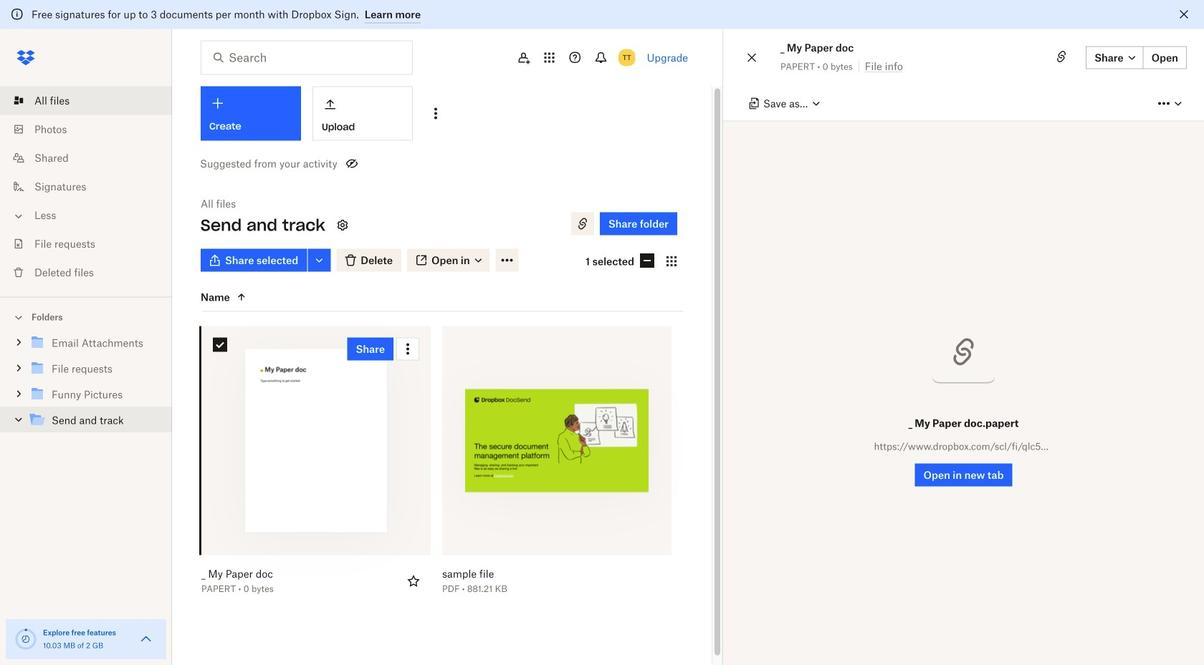 Task type: describe. For each thing, give the bounding box(es) containing it.
Search in folder "Send and track" text field
[[229, 49, 383, 66]]

quota usage progress bar
[[14, 629, 37, 652]]

copy link image
[[1053, 48, 1070, 65]]

less image
[[11, 209, 26, 224]]

file, _ my paper doc.papert row
[[196, 327, 431, 605]]

file, sample file.pdf row
[[437, 327, 672, 605]]

dropbox image
[[11, 43, 40, 72]]

more image
[[1156, 95, 1173, 112]]



Task type: locate. For each thing, give the bounding box(es) containing it.
close image
[[743, 49, 761, 66]]

group
[[0, 328, 172, 444]]

folder settings image
[[334, 217, 351, 234]]

alert
[[0, 0, 1204, 29]]

list
[[0, 78, 172, 297]]

quota usage image
[[14, 629, 37, 652]]

list item
[[0, 86, 172, 115]]



Task type: vqa. For each thing, say whether or not it's contained in the screenshot.
a related to Choose a category to sort files by
no



